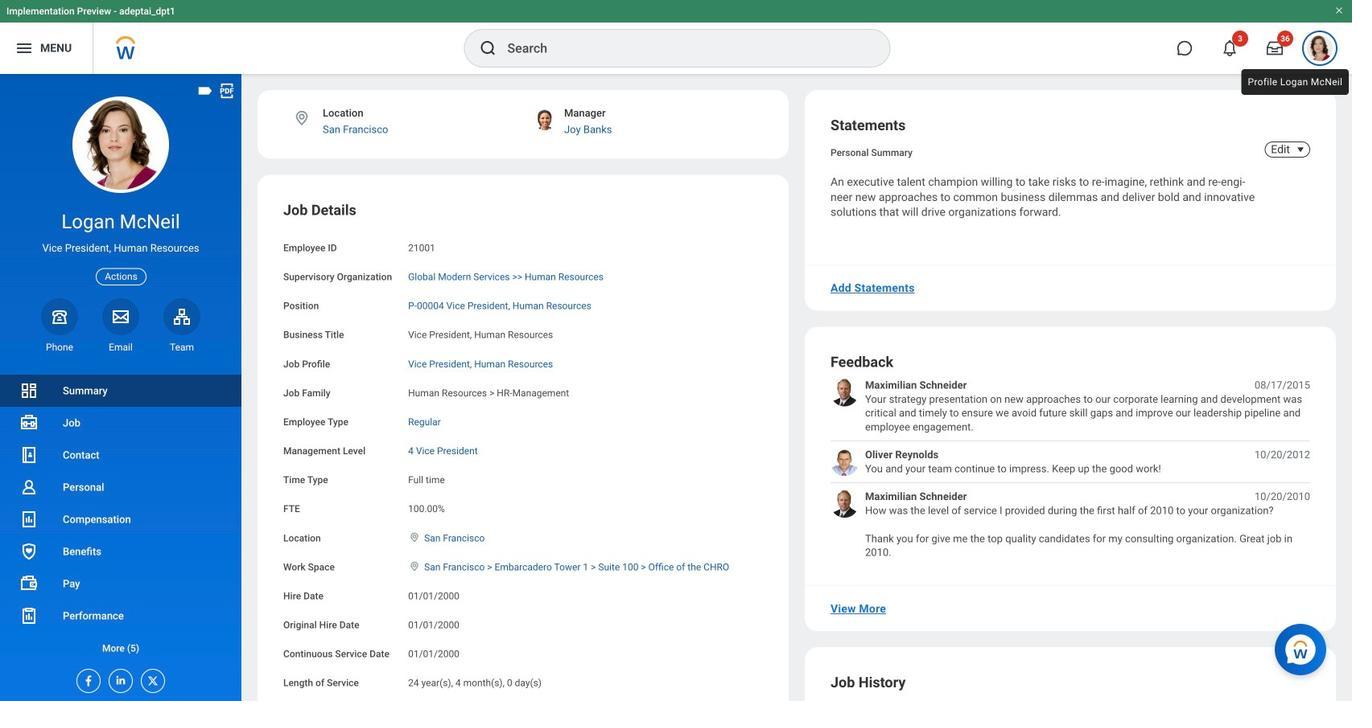 Task type: describe. For each thing, give the bounding box(es) containing it.
justify image
[[14, 39, 34, 58]]

contact image
[[19, 446, 39, 465]]

x image
[[142, 670, 159, 688]]

personal image
[[19, 478, 39, 497]]

job image
[[19, 414, 39, 433]]

team logan mcneil element
[[163, 341, 200, 354]]

performance image
[[19, 607, 39, 626]]

email logan mcneil element
[[102, 341, 139, 354]]

inbox large image
[[1267, 40, 1283, 56]]

compensation image
[[19, 510, 39, 530]]

phone image
[[48, 307, 71, 327]]

1 horizontal spatial list
[[831, 379, 1310, 560]]

search image
[[478, 39, 498, 58]]

mail image
[[111, 307, 130, 327]]

0 horizontal spatial list
[[0, 375, 241, 665]]

full time element
[[408, 472, 445, 486]]

view printable version (pdf) image
[[218, 82, 236, 100]]

Search Workday  search field
[[507, 31, 857, 66]]



Task type: locate. For each thing, give the bounding box(es) containing it.
phone logan mcneil element
[[41, 341, 78, 354]]

tag image
[[196, 82, 214, 100]]

employee's photo (maximilian schneider) image up employee's photo (oliver reynolds)
[[831, 379, 859, 407]]

banner
[[0, 0, 1352, 74]]

linkedin image
[[109, 670, 127, 687]]

0 vertical spatial location image
[[293, 109, 311, 127]]

1 vertical spatial location image
[[408, 561, 421, 573]]

view team image
[[172, 307, 192, 327]]

profile logan mcneil image
[[1307, 35, 1333, 64]]

0 horizontal spatial location image
[[293, 109, 311, 127]]

facebook image
[[77, 670, 95, 688]]

1 vertical spatial employee's photo (maximilian schneider) image
[[831, 490, 859, 518]]

employee's photo (maximilian schneider) image down employee's photo (oliver reynolds)
[[831, 490, 859, 518]]

0 vertical spatial employee's photo (maximilian schneider) image
[[831, 379, 859, 407]]

navigation pane region
[[0, 74, 241, 702]]

list
[[0, 375, 241, 665], [831, 379, 1310, 560]]

1 horizontal spatial location image
[[408, 561, 421, 573]]

benefits image
[[19, 542, 39, 562]]

location image
[[408, 532, 421, 543]]

pay image
[[19, 575, 39, 594]]

summary image
[[19, 381, 39, 401]]

caret down image
[[1291, 143, 1310, 156]]

tooltip
[[1238, 66, 1352, 98]]

1 employee's photo (maximilian schneider) image from the top
[[831, 379, 859, 407]]

notifications large image
[[1222, 40, 1238, 56]]

close environment banner image
[[1334, 6, 1344, 15]]

group
[[283, 201, 763, 702]]

personal summary element
[[831, 144, 913, 159]]

employee's photo (maximilian schneider) image
[[831, 379, 859, 407], [831, 490, 859, 518]]

location image
[[293, 109, 311, 127], [408, 561, 421, 573]]

employee's photo (oliver reynolds) image
[[831, 448, 859, 476]]

2 employee's photo (maximilian schneider) image from the top
[[831, 490, 859, 518]]



Task type: vqa. For each thing, say whether or not it's contained in the screenshot.
the Delegations
no



